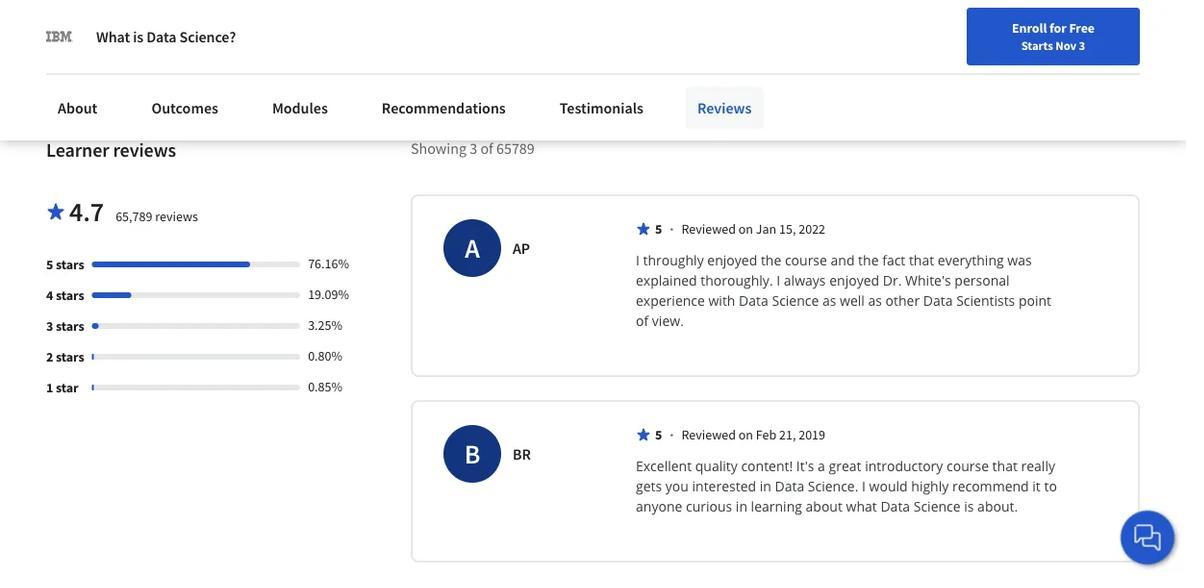 Task type: describe. For each thing, give the bounding box(es) containing it.
65,789
[[116, 208, 152, 225]]

19.09%
[[308, 286, 349, 303]]

76.16%
[[308, 255, 349, 273]]

on for b
[[739, 427, 754, 444]]

for
[[1050, 19, 1067, 37]]

coursera image
[[15, 16, 138, 46]]

5 for a
[[656, 221, 663, 238]]

1 vertical spatial 5
[[46, 256, 53, 274]]

i throughly enjoyed the course and the fact that everything was explained thoroughly. i always enjoyed dr. white's personal experience with data science as well as other data scientists point of view.
[[636, 251, 1056, 330]]

2019
[[799, 427, 826, 444]]

data up learning
[[775, 478, 805, 496]]

1 horizontal spatial 3
[[470, 139, 478, 158]]

stars for 5 stars
[[56, 256, 84, 274]]

quality
[[696, 457, 738, 476]]

anyone
[[636, 498, 683, 516]]

interested
[[693, 478, 757, 496]]

was
[[1008, 251, 1032, 270]]

1
[[46, 380, 53, 397]]

learner
[[46, 138, 109, 162]]

3.25%
[[308, 317, 343, 334]]

0 horizontal spatial enjoyed
[[708, 251, 758, 270]]

65,789 reviews
[[116, 208, 198, 225]]

2022
[[799, 221, 826, 238]]

white's
[[906, 272, 952, 290]]

21,
[[780, 427, 796, 444]]

experience
[[636, 292, 705, 310]]

recommendations link
[[370, 87, 518, 129]]

enroll for free starts nov 3
[[1013, 19, 1095, 53]]

about
[[806, 498, 843, 516]]

gets
[[636, 478, 662, 496]]

65789
[[497, 139, 535, 158]]

course inside excellent quality content! it's a great introductory course that really gets you interested in data science. i would highly recommend it to anyone curious in learning about what data science is about.
[[947, 457, 989, 476]]

curious
[[686, 498, 733, 516]]

reviews
[[698, 98, 752, 117]]

highly
[[912, 478, 949, 496]]

of inside i throughly enjoyed the course and the fact that everything was explained thoroughly. i always enjoyed dr. white's personal experience with data science as well as other data scientists point of view.
[[636, 312, 649, 330]]

excellent
[[636, 457, 692, 476]]

ibm image
[[46, 23, 73, 50]]

recommend
[[953, 478, 1030, 496]]

2 stars
[[46, 349, 84, 366]]

learner reviews
[[46, 138, 176, 162]]

a
[[818, 457, 826, 476]]

show notifications image
[[1009, 24, 1032, 47]]

star
[[56, 380, 78, 397]]

testimonials link
[[548, 87, 655, 129]]

what
[[96, 27, 130, 46]]

4
[[46, 287, 53, 304]]

reviewed on jan 15, 2022
[[682, 221, 826, 238]]

about
[[58, 98, 98, 117]]

data down thoroughly.
[[739, 292, 769, 310]]

testimonials
[[560, 98, 644, 117]]

that for a
[[910, 251, 935, 270]]

science?
[[180, 27, 236, 46]]

showing 3 of 65789
[[411, 139, 535, 158]]

it
[[1033, 478, 1041, 496]]

content!
[[742, 457, 793, 476]]

1 horizontal spatial enjoyed
[[830, 272, 880, 290]]

you
[[666, 478, 689, 496]]

about.
[[978, 498, 1019, 516]]

ap
[[513, 239, 530, 258]]

would
[[870, 478, 908, 496]]

personal
[[955, 272, 1010, 290]]

thoroughly.
[[701, 272, 774, 290]]

3 inside enroll for free starts nov 3
[[1080, 38, 1086, 53]]

about link
[[46, 87, 109, 129]]

1 vertical spatial i
[[777, 272, 781, 290]]

5 for b
[[656, 427, 663, 444]]

what
[[847, 498, 878, 516]]

3 stars
[[46, 318, 84, 335]]

0 horizontal spatial of
[[481, 139, 494, 158]]

reviewed on feb 21, 2019
[[682, 427, 826, 444]]

4 stars
[[46, 287, 84, 304]]

well
[[840, 292, 865, 310]]

2
[[46, 349, 53, 366]]

b
[[465, 438, 481, 471]]

br
[[513, 445, 531, 464]]



Task type: vqa. For each thing, say whether or not it's contained in the screenshot.
learning
yes



Task type: locate. For each thing, give the bounding box(es) containing it.
feb
[[756, 427, 777, 444]]

outcomes link
[[140, 87, 230, 129]]

1 horizontal spatial course
[[947, 457, 989, 476]]

is inside excellent quality content! it's a great introductory course that really gets you interested in data science. i would highly recommend it to anyone curious in learning about what data science is about.
[[965, 498, 975, 516]]

scientists
[[957, 292, 1016, 310]]

reviewed up throughly
[[682, 221, 736, 238]]

i inside excellent quality content! it's a great introductory course that really gets you interested in data science. i would highly recommend it to anyone curious in learning about what data science is about.
[[863, 478, 866, 496]]

1 vertical spatial reviews
[[155, 208, 198, 225]]

in down interested
[[736, 498, 748, 516]]

i
[[636, 251, 640, 270], [777, 272, 781, 290], [863, 478, 866, 496]]

on left feb in the right bottom of the page
[[739, 427, 754, 444]]

showing
[[411, 139, 467, 158]]

3 down the 4
[[46, 318, 53, 335]]

data down would
[[881, 498, 911, 516]]

as right well
[[869, 292, 883, 310]]

jan
[[756, 221, 777, 238]]

science.
[[808, 478, 859, 496]]

the down jan
[[761, 251, 782, 270]]

0 horizontal spatial i
[[636, 251, 640, 270]]

3 right 'nov'
[[1080, 38, 1086, 53]]

point
[[1019, 292, 1052, 310]]

stars for 4 stars
[[56, 287, 84, 304]]

stars for 3 stars
[[56, 318, 84, 335]]

stars right 2
[[56, 349, 84, 366]]

reviews link
[[686, 87, 764, 129]]

and
[[831, 251, 855, 270]]

0 vertical spatial is
[[133, 27, 144, 46]]

1 vertical spatial that
[[993, 457, 1018, 476]]

starts
[[1022, 38, 1054, 53]]

1 horizontal spatial that
[[993, 457, 1018, 476]]

2 horizontal spatial 3
[[1080, 38, 1086, 53]]

explained
[[636, 272, 698, 290]]

learning
[[751, 498, 803, 516]]

everything
[[938, 251, 1005, 270]]

1 vertical spatial reviewed
[[682, 427, 736, 444]]

i left always
[[777, 272, 781, 290]]

as left well
[[823, 292, 837, 310]]

stars right the 4
[[56, 287, 84, 304]]

that up white's
[[910, 251, 935, 270]]

reviews down outcomes link at the left top of page
[[113, 138, 176, 162]]

1 vertical spatial science
[[914, 498, 961, 516]]

0 vertical spatial 5
[[656, 221, 663, 238]]

really
[[1022, 457, 1056, 476]]

outcomes
[[152, 98, 218, 117]]

reviews for learner reviews
[[113, 138, 176, 162]]

1 horizontal spatial of
[[636, 312, 649, 330]]

1 vertical spatial is
[[965, 498, 975, 516]]

15,
[[780, 221, 796, 238]]

stars up 2 stars
[[56, 318, 84, 335]]

data down white's
[[924, 292, 953, 310]]

3 stars from the top
[[56, 318, 84, 335]]

free
[[1070, 19, 1095, 37]]

1 as from the left
[[823, 292, 837, 310]]

1 horizontal spatial science
[[914, 498, 961, 516]]

that inside excellent quality content! it's a great introductory course that really gets you interested in data science. i would highly recommend it to anyone curious in learning about what data science is about.
[[993, 457, 1018, 476]]

with
[[709, 292, 736, 310]]

5 stars
[[46, 256, 84, 274]]

is right what
[[133, 27, 144, 46]]

0 vertical spatial reviews
[[113, 138, 176, 162]]

0 vertical spatial that
[[910, 251, 935, 270]]

science
[[772, 292, 819, 310], [914, 498, 961, 516]]

0 horizontal spatial as
[[823, 292, 837, 310]]

stars
[[56, 256, 84, 274], [56, 287, 84, 304], [56, 318, 84, 335], [56, 349, 84, 366]]

stars for 2 stars
[[56, 349, 84, 366]]

1 star
[[46, 380, 78, 397]]

in
[[760, 478, 772, 496], [736, 498, 748, 516]]

1 horizontal spatial i
[[777, 272, 781, 290]]

5
[[656, 221, 663, 238], [46, 256, 53, 274], [656, 427, 663, 444]]

1 stars from the top
[[56, 256, 84, 274]]

chat with us image
[[1133, 523, 1164, 553]]

reviews right 65,789
[[155, 208, 198, 225]]

5 up the 4
[[46, 256, 53, 274]]

nov
[[1056, 38, 1077, 53]]

0.80%
[[308, 348, 343, 365]]

modules
[[272, 98, 328, 117]]

reviewed up quality
[[682, 427, 736, 444]]

2 reviewed from the top
[[682, 427, 736, 444]]

i up explained
[[636, 251, 640, 270]]

2 horizontal spatial i
[[863, 478, 866, 496]]

what is data science?
[[96, 27, 236, 46]]

that inside i throughly enjoyed the course and the fact that everything was explained thoroughly. i always enjoyed dr. white's personal experience with data science as well as other data scientists point of view.
[[910, 251, 935, 270]]

dr.
[[883, 272, 902, 290]]

the left fact
[[859, 251, 879, 270]]

it's
[[797, 457, 815, 476]]

a
[[465, 232, 480, 265]]

that up recommend at the right
[[993, 457, 1018, 476]]

0 vertical spatial in
[[760, 478, 772, 496]]

2 the from the left
[[859, 251, 879, 270]]

data
[[146, 27, 177, 46], [739, 292, 769, 310], [924, 292, 953, 310], [775, 478, 805, 496], [881, 498, 911, 516]]

is left the about. on the bottom right of page
[[965, 498, 975, 516]]

science down always
[[772, 292, 819, 310]]

recommendations
[[382, 98, 506, 117]]

1 vertical spatial on
[[739, 427, 754, 444]]

1 horizontal spatial the
[[859, 251, 879, 270]]

5 up throughly
[[656, 221, 663, 238]]

stars up 4 stars
[[56, 256, 84, 274]]

1 vertical spatial enjoyed
[[830, 272, 880, 290]]

2 vertical spatial 5
[[656, 427, 663, 444]]

2 vertical spatial 3
[[46, 318, 53, 335]]

1 horizontal spatial is
[[965, 498, 975, 516]]

0 vertical spatial 3
[[1080, 38, 1086, 53]]

enjoyed up thoroughly.
[[708, 251, 758, 270]]

the
[[761, 251, 782, 270], [859, 251, 879, 270]]

reviewed for a
[[682, 221, 736, 238]]

0 horizontal spatial is
[[133, 27, 144, 46]]

0 vertical spatial enjoyed
[[708, 251, 758, 270]]

enjoyed
[[708, 251, 758, 270], [830, 272, 880, 290]]

1 reviewed from the top
[[682, 221, 736, 238]]

science inside excellent quality content! it's a great introductory course that really gets you interested in data science. i would highly recommend it to anyone curious in learning about what data science is about.
[[914, 498, 961, 516]]

0 horizontal spatial that
[[910, 251, 935, 270]]

0 horizontal spatial 3
[[46, 318, 53, 335]]

0 vertical spatial i
[[636, 251, 640, 270]]

is
[[133, 27, 144, 46], [965, 498, 975, 516]]

1 vertical spatial in
[[736, 498, 748, 516]]

great
[[829, 457, 862, 476]]

1 vertical spatial 3
[[470, 139, 478, 158]]

introductory
[[865, 457, 944, 476]]

science down highly
[[914, 498, 961, 516]]

0 vertical spatial of
[[481, 139, 494, 158]]

reviews for 65,789 reviews
[[155, 208, 198, 225]]

4 stars from the top
[[56, 349, 84, 366]]

0 horizontal spatial in
[[736, 498, 748, 516]]

data left science?
[[146, 27, 177, 46]]

course inside i throughly enjoyed the course and the fact that everything was explained thoroughly. i always enjoyed dr. white's personal experience with data science as well as other data scientists point of view.
[[785, 251, 828, 270]]

other
[[886, 292, 920, 310]]

4.7
[[69, 195, 104, 229]]

5 up excellent at the bottom right of page
[[656, 427, 663, 444]]

on
[[739, 221, 754, 238], [739, 427, 754, 444]]

view.
[[652, 312, 684, 330]]

in down content!
[[760, 478, 772, 496]]

to
[[1045, 478, 1058, 496]]

0.85%
[[308, 379, 343, 396]]

on left jan
[[739, 221, 754, 238]]

i up what
[[863, 478, 866, 496]]

1 vertical spatial course
[[947, 457, 989, 476]]

0 vertical spatial reviewed
[[682, 221, 736, 238]]

throughly
[[644, 251, 704, 270]]

1 the from the left
[[761, 251, 782, 270]]

1 horizontal spatial in
[[760, 478, 772, 496]]

0 horizontal spatial course
[[785, 251, 828, 270]]

of left 65789
[[481, 139, 494, 158]]

fact
[[883, 251, 906, 270]]

science inside i throughly enjoyed the course and the fact that everything was explained thoroughly. i always enjoyed dr. white's personal experience with data science as well as other data scientists point of view.
[[772, 292, 819, 310]]

reviewed for b
[[682, 427, 736, 444]]

2 on from the top
[[739, 427, 754, 444]]

reviewed
[[682, 221, 736, 238], [682, 427, 736, 444]]

0 horizontal spatial the
[[761, 251, 782, 270]]

0 horizontal spatial science
[[772, 292, 819, 310]]

0 vertical spatial on
[[739, 221, 754, 238]]

on for a
[[739, 221, 754, 238]]

1 vertical spatial of
[[636, 312, 649, 330]]

course up recommend at the right
[[947, 457, 989, 476]]

enjoyed up well
[[830, 272, 880, 290]]

2 as from the left
[[869, 292, 883, 310]]

that for b
[[993, 457, 1018, 476]]

0 vertical spatial course
[[785, 251, 828, 270]]

modules link
[[261, 87, 340, 129]]

1 horizontal spatial as
[[869, 292, 883, 310]]

excellent quality content! it's a great introductory course that really gets you interested in data science. i would highly recommend it to anyone curious in learning about what data science is about.
[[636, 457, 1061, 516]]

enroll
[[1013, 19, 1048, 37]]

1 on from the top
[[739, 221, 754, 238]]

course up always
[[785, 251, 828, 270]]

0 vertical spatial science
[[772, 292, 819, 310]]

2 vertical spatial i
[[863, 478, 866, 496]]

reviews
[[113, 138, 176, 162], [155, 208, 198, 225]]

3 right "showing"
[[470, 139, 478, 158]]

2 stars from the top
[[56, 287, 84, 304]]

of left view.
[[636, 312, 649, 330]]

always
[[784, 272, 826, 290]]



